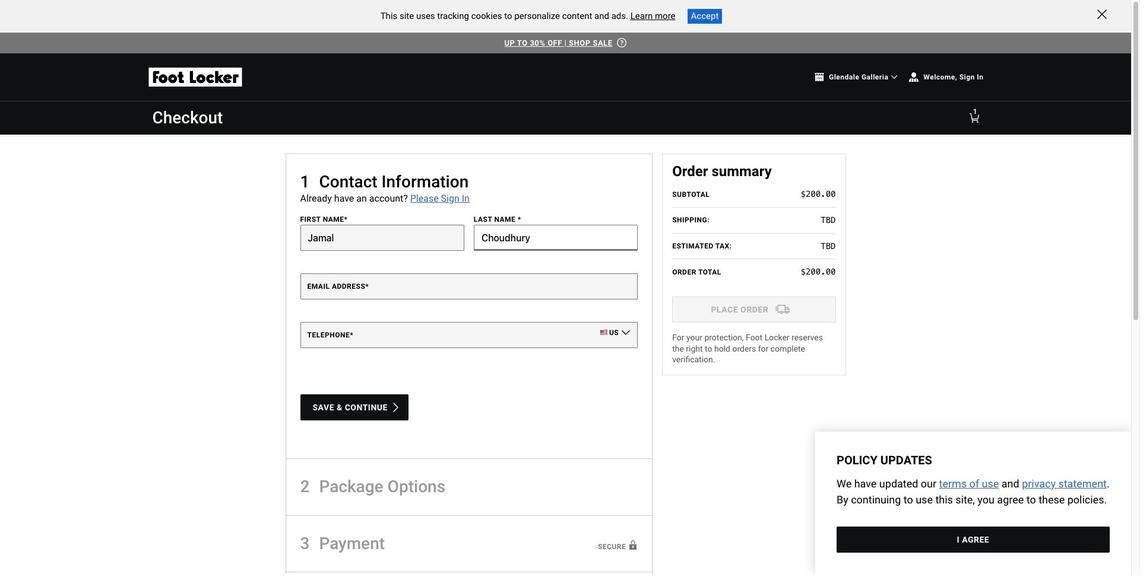 Task type: vqa. For each thing, say whether or not it's contained in the screenshot.
Step 1 of 4, Contact Information element
yes



Task type: locate. For each thing, give the bounding box(es) containing it.
cookie banner region
[[0, 0, 1131, 32]]

none telephone field inside step 1 of 4, contact information element
[[300, 322, 638, 349]]

none email field inside step 1 of 4, contact information element
[[300, 274, 638, 300]]

none text field inside step 1 of 4, contact information element
[[300, 225, 464, 251]]

more information about up to 30% off | shop sale promotion image
[[617, 38, 627, 47]]

None text field
[[474, 225, 638, 251]]

primary element
[[138, 102, 993, 135]]

None text field
[[300, 225, 464, 251]]

required element
[[344, 215, 348, 224], [518, 215, 521, 224], [365, 283, 369, 291], [350, 332, 353, 340]]

None email field
[[300, 274, 638, 300]]

None telephone field
[[300, 322, 638, 349]]



Task type: describe. For each thing, give the bounding box(es) containing it.
foot locker logo links to the home page image
[[148, 68, 243, 87]]

step 1 of 4, contact information element
[[285, 154, 653, 460]]

none text field inside step 1 of 4, contact information element
[[474, 225, 638, 251]]

close image
[[1098, 10, 1107, 19]]

privacy banner region
[[816, 432, 1131, 575]]

place order image
[[767, 303, 799, 317]]

step 4 of 4, review element
[[285, 573, 653, 575]]



